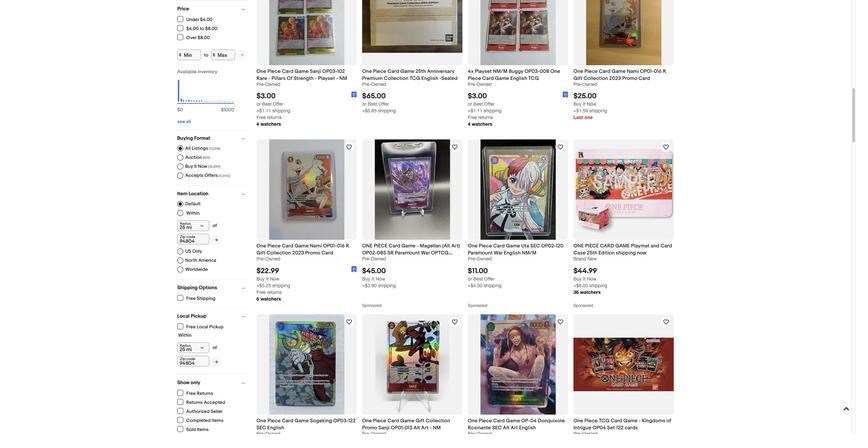 Task type: locate. For each thing, give the bounding box(es) containing it.
1 vertical spatial one piece card game nami op01-016 r gift collection 2023 promo card pre-owned
[[256, 243, 349, 262]]

only
[[191, 380, 200, 386]]

sanji up strength
[[310, 68, 321, 75]]

0 horizontal spatial 25th
[[416, 68, 426, 75]]

0 vertical spatial 016
[[654, 68, 662, 75]]

1 vertical spatial one piece card game nami op01-016 r gift collection 2023 promo card link
[[256, 243, 357, 256]]

1 +$1.11 from the left
[[256, 108, 271, 113]]

0 horizontal spatial tcg
[[410, 75, 420, 82]]

pre- inside 4x playset nm/m buggy op03-008 one piece card game english tcg pre-owned
[[468, 82, 477, 87]]

1 vertical spatial sanji
[[378, 424, 390, 431]]

one for one piece card game - magellan (alt art) op02-085 sr paramount war optcg english
[[362, 243, 373, 249]]

alt right 013
[[414, 424, 420, 431]]

new
[[587, 256, 597, 262]]

one piece card game sanji op03-102 rare - pillars of strength - playset - nm image
[[269, 0, 344, 65]]

pre- down 4x
[[468, 82, 477, 87]]

- right rare
[[268, 75, 270, 82]]

piece inside one piece card game 25th anniversary premium collection tcg english -sealed pre-owned
[[373, 68, 386, 75]]

None text field
[[177, 234, 209, 244], [177, 356, 209, 366], [177, 234, 209, 244], [177, 356, 209, 366]]

returns
[[197, 390, 213, 396], [186, 399, 203, 405]]

+$3.90
[[362, 283, 377, 288]]

card
[[282, 68, 293, 75], [388, 68, 399, 75], [599, 68, 610, 75], [482, 75, 494, 82], [639, 75, 650, 82], [282, 243, 293, 249], [389, 243, 400, 249], [493, 243, 505, 249], [661, 243, 672, 249], [322, 250, 333, 256], [282, 417, 293, 424], [388, 417, 399, 424], [493, 417, 505, 424], [611, 417, 622, 424]]

paramount inside one piece card game - magellan (alt art) op02-085 sr paramount war optcg english
[[395, 250, 420, 256]]

war inside one piece card game - magellan (alt art) op02-085 sr paramount war optcg english
[[421, 250, 430, 256]]

edition
[[598, 250, 615, 256]]

under $4.00
[[186, 17, 212, 22]]

016
[[654, 68, 662, 75], [337, 243, 345, 249]]

see all
[[177, 119, 191, 124]]

op02- right the uta
[[541, 243, 556, 249]]

shipping inside $44.99 buy it now +$8.00 shipping 36 watchers
[[589, 283, 607, 288]]

0 vertical spatial one piece card game nami op01-016 r gift collection 2023 promo card image
[[586, 0, 661, 65]]

worldwide link
[[177, 266, 208, 273]]

$4.00 up $4.00 to $8.00 on the left top of the page
[[200, 17, 212, 22]]

sanji left 013
[[378, 424, 390, 431]]

shipping inside buy it now +$5.25 shipping free returns 6 watchers
[[272, 283, 290, 288]]

piece for 25th
[[585, 243, 599, 249]]

one inside the one piece card game  sogeking  op03-122 sec  english
[[256, 417, 266, 424]]

0 horizontal spatial paramount
[[395, 250, 420, 256]]

see all button
[[177, 119, 191, 124]]

1 vertical spatial 2023
[[292, 250, 304, 256]]

returns inside buy it now +$5.25 shipping free returns 6 watchers
[[267, 289, 282, 295]]

(4,044)
[[219, 174, 230, 178]]

one
[[256, 68, 266, 75], [362, 68, 372, 75], [550, 68, 560, 75], [573, 68, 583, 75], [256, 243, 266, 249], [468, 243, 478, 249], [256, 417, 266, 424], [362, 417, 372, 424], [468, 417, 478, 424], [573, 417, 583, 424]]

1 vertical spatial op01-
[[323, 243, 337, 249]]

$3.00 down rare
[[256, 92, 276, 101]]

buy up the +$5.25
[[256, 276, 265, 281]]

$44.99 buy it now +$8.00 shipping 36 watchers
[[573, 267, 607, 295]]

0 horizontal spatial one piece card game nami op01-016 r gift collection 2023 promo card link
[[256, 243, 357, 256]]

one piece card game - magellan (alt art) op02-085 sr paramount war optcg english
[[362, 243, 460, 263]]

0 vertical spatial nami
[[627, 68, 639, 75]]

1 horizontal spatial op02-
[[541, 243, 556, 249]]

game inside the one piece card game  sogeking  op03-122 sec  english
[[295, 417, 309, 424]]

game
[[615, 243, 630, 249]]

2 apply within filter image from the top
[[215, 360, 218, 364]]

art
[[421, 424, 428, 431], [511, 424, 518, 431]]

2 paramount from the left
[[468, 250, 493, 256]]

1 horizontal spatial or best offer +$1.11 shipping free returns 4 watchers
[[468, 101, 501, 127]]

gift
[[573, 75, 582, 82], [256, 250, 265, 256], [416, 417, 424, 424]]

english inside one piece card game 25th anniversary premium collection tcg english -sealed pre-owned
[[421, 75, 438, 82]]

alt right rosinante
[[503, 424, 509, 431]]

it up +$8.00
[[583, 276, 586, 281]]

alt
[[414, 424, 420, 431], [503, 424, 509, 431]]

0 vertical spatial 122
[[348, 417, 356, 424]]

it inside $44.99 buy it now +$8.00 shipping 36 watchers
[[583, 276, 586, 281]]

items down completed items
[[197, 427, 209, 432]]

shipping inside $25.00 buy it now +$1.59 shipping last one
[[589, 108, 607, 113]]

pickup
[[191, 313, 206, 319], [209, 324, 224, 330]]

card inside one piece card game sanji op03-102 rare - pillars of strength - playset - nm pre-owned
[[282, 68, 293, 75]]

piece
[[374, 243, 387, 249], [585, 243, 599, 249]]

apply within filter image up show only dropdown button
[[215, 360, 218, 364]]

to down under $4.00
[[200, 26, 204, 31]]

over $8.00
[[186, 35, 210, 40]]

card inside one piece card game - magellan (alt art) op02-085 sr paramount war optcg english
[[389, 243, 400, 249]]

0 horizontal spatial $3.00
[[256, 92, 276, 101]]

008
[[540, 68, 549, 75]]

playset right strength
[[318, 75, 335, 82]]

it inside "$45.00 buy it now +$3.90 shipping"
[[372, 276, 374, 281]]

piece inside one piece card game playmat and card case 25th edition shipping now brand new
[[585, 243, 599, 249]]

now down '$44.99'
[[587, 276, 597, 281]]

game inside one piece tcg card game - kingdoms of intrigue op04 set 122 cards
[[623, 417, 637, 424]]

 (11,028) Items text field
[[208, 146, 220, 151]]

watchers for one piece card game nami op01-016 r gift collection 2023 promo card
[[260, 296, 281, 301]]

it up the +$5.25
[[266, 276, 269, 281]]

2 horizontal spatial promo
[[622, 75, 637, 82]]

op02-
[[541, 243, 556, 249], [362, 250, 377, 256]]

op02- up $45.00
[[362, 250, 377, 256]]

of for free local pickup
[[213, 345, 217, 350]]

paramount up the $11.00
[[468, 250, 493, 256]]

-
[[268, 75, 270, 82], [315, 75, 317, 82], [336, 75, 338, 82], [439, 75, 441, 82], [417, 243, 419, 249], [639, 417, 641, 424], [430, 424, 432, 431]]

one piece card game nami op01-016 r gift collection 2023 promo card image
[[586, 0, 661, 65], [269, 140, 344, 240]]

sec inside the one piece card game uta sec op02-120 paramount war english nm/m pre-owned
[[530, 243, 540, 249]]

1 horizontal spatial tcg
[[528, 75, 539, 82]]

nm right 013
[[433, 424, 441, 431]]

owned inside one piece card game sanji op03-102 rare - pillars of strength - playset - nm pre-owned
[[265, 82, 280, 87]]

2 4 from the left
[[468, 121, 470, 127]]

0 horizontal spatial op01-
[[323, 243, 337, 249]]

013
[[405, 424, 412, 431]]

local pickup button
[[177, 313, 248, 319]]

art inside 'one piece card game op-04 donquixote rosinante sec alt art english'
[[511, 424, 518, 431]]

1 apply within filter image from the top
[[215, 238, 218, 242]]

- left magellan
[[417, 243, 419, 249]]

0 vertical spatial items
[[212, 417, 223, 423]]

english inside 4x playset nm/m buggy op03-008 one piece card game english tcg pre-owned
[[510, 75, 527, 82]]

0 horizontal spatial one piece card game nami op01-016 r gift collection 2023 promo card image
[[269, 140, 344, 240]]

buy for $44.99
[[573, 276, 582, 281]]

2 piece from the left
[[585, 243, 599, 249]]

1 horizontal spatial $4.00
[[200, 17, 212, 22]]

$45.00 buy it now +$3.90 shipping
[[362, 267, 396, 288]]

0 vertical spatial within
[[186, 210, 200, 216]]

pre- up $22.99
[[256, 256, 265, 262]]

0 horizontal spatial +$1.11
[[256, 108, 271, 113]]

1 horizontal spatial op01-
[[391, 424, 405, 431]]

game
[[295, 68, 309, 75], [400, 68, 414, 75], [612, 68, 626, 75], [495, 75, 509, 82], [295, 243, 309, 249], [401, 243, 416, 249], [506, 243, 520, 249], [295, 417, 309, 424], [400, 417, 414, 424], [506, 417, 520, 424], [623, 417, 637, 424]]

item location
[[177, 191, 208, 197]]

returns accepted
[[186, 399, 225, 405]]

- right 013
[[430, 424, 432, 431]]

and
[[651, 243, 659, 249]]

2023 for $22.99
[[292, 250, 304, 256]]

+$1.11 for piece
[[468, 108, 482, 113]]

$3.00 down 4x
[[468, 92, 487, 101]]

$8.00 down under $4.00
[[205, 26, 217, 31]]

2 alt from the left
[[503, 424, 509, 431]]

one piece card game nami op01-016 r gift collection 2023 promo card heading for $25.00
[[573, 68, 666, 82]]

0 horizontal spatial gift
[[256, 250, 265, 256]]

 (4,044) Items text field
[[218, 174, 230, 178]]

case
[[573, 250, 586, 256]]

over $8.00 link
[[177, 34, 210, 40]]

$3.00
[[256, 92, 276, 101], [468, 92, 487, 101]]

apply within filter image
[[215, 238, 218, 242], [215, 360, 218, 364]]

promo for $25.00
[[622, 75, 637, 82]]

1 piece from the left
[[374, 243, 387, 249]]

buy
[[573, 101, 582, 107], [185, 164, 193, 169], [256, 276, 265, 281], [362, 276, 370, 281], [573, 276, 582, 281]]

1 vertical spatial one piece card game nami op01-016 r gift collection 2023 promo card image
[[269, 140, 344, 240]]

now down $22.99
[[270, 276, 280, 281]]

gift for $25.00
[[573, 75, 582, 82]]

owned inside one piece card game 25th anniversary premium collection tcg english -sealed pre-owned
[[371, 82, 386, 87]]

016 for $25.00
[[654, 68, 662, 75]]

one piece card game nami op01-016 r gift collection 2023 promo card pre-owned for $22.99
[[256, 243, 349, 262]]

piece inside the one piece card game uta sec op02-120 paramount war english nm/m pre-owned
[[479, 243, 492, 249]]

2 war from the left
[[494, 250, 503, 256]]

apply within filter image up america
[[215, 238, 218, 242]]

 (10,599) Items text field
[[207, 165, 220, 169]]

or best offer +$1.11 shipping free returns 4 watchers for -
[[256, 101, 290, 127]]

0 horizontal spatial sanji
[[310, 68, 321, 75]]

1 horizontal spatial gift
[[416, 417, 424, 424]]

pre- up the $11.00
[[468, 256, 477, 262]]

1 one from the left
[[362, 243, 373, 249]]

one piece card game - magellan (alt art) op02-085 sr paramount war optcg english image
[[375, 140, 450, 240]]

1 vertical spatial 25th
[[587, 250, 597, 256]]

122 right set
[[616, 424, 624, 431]]

0 horizontal spatial one
[[362, 243, 373, 249]]

(501)
[[203, 155, 210, 160]]

1 alt from the left
[[414, 424, 420, 431]]

or down 4x
[[468, 101, 472, 107]]

returns
[[267, 115, 282, 120], [478, 115, 493, 120], [267, 289, 282, 295]]

1 vertical spatial r
[[346, 243, 349, 249]]

1 horizontal spatial sec
[[492, 424, 502, 431]]

buy up +$3.90
[[362, 276, 370, 281]]

now down $25.00
[[587, 101, 597, 107]]

one inside the one piece card game uta sec op02-120 paramount war english nm/m pre-owned
[[468, 243, 478, 249]]

one piece card game 25th anniversary premium collection tcg english -sealed link
[[362, 68, 462, 82]]

nami for $25.00
[[627, 68, 639, 75]]

uta
[[521, 243, 529, 249]]

1 horizontal spatial playset
[[475, 68, 492, 75]]

1 horizontal spatial 122
[[616, 424, 624, 431]]

0 vertical spatial one piece card game nami op01-016 r gift collection 2023 promo card link
[[573, 68, 674, 82]]

op-
[[521, 417, 530, 424]]

op03- inside 4x playset nm/m buggy op03-008 one piece card game english tcg pre-owned
[[525, 68, 540, 75]]

one inside one piece card game - magellan (alt art) op02-085 sr paramount war optcg english
[[362, 243, 373, 249]]

1 horizontal spatial one
[[573, 243, 584, 249]]

0 horizontal spatial $4.00
[[186, 26, 199, 31]]

1 4 from the left
[[256, 121, 259, 127]]

0 horizontal spatial one piece card game nami op01-016 r gift collection 2023 promo card pre-owned
[[256, 243, 349, 262]]

shipping inside $65.00 or best offer +$5.85 shipping
[[378, 108, 396, 113]]

1 war from the left
[[421, 250, 430, 256]]

returns up returns accepted
[[197, 390, 213, 396]]

pickup up free local pickup link at the left bottom of the page
[[191, 313, 206, 319]]

0 horizontal spatial piece
[[374, 243, 387, 249]]

apply within filter image for free local pickup
[[215, 360, 218, 364]]

items down seller on the bottom of page
[[212, 417, 223, 423]]

0 horizontal spatial or best offer +$1.11 shipping free returns 4 watchers
[[256, 101, 290, 127]]

one piece card game sanji op03-102 rare - pillars of strength - playset - nm heading
[[256, 68, 347, 82]]

alt inside one piece card game gift collection promo sanji op01-013 alt art - nm
[[414, 424, 420, 431]]

or up +$4.50
[[468, 276, 472, 281]]

of right kingdoms on the bottom of page
[[667, 417, 671, 424]]

2 horizontal spatial sec
[[530, 243, 540, 249]]

card
[[600, 243, 614, 249]]

0 horizontal spatial op02-
[[362, 250, 377, 256]]

1 vertical spatial items
[[197, 427, 209, 432]]

1 vertical spatial $8.00
[[198, 35, 210, 40]]

one up case
[[573, 243, 584, 249]]

nm/m left buggy on the right top
[[493, 68, 507, 75]]

watch one piece card game gift collection promo sanji op01-013 alt art - nm image
[[451, 318, 459, 326]]

op03-
[[322, 68, 337, 75], [525, 68, 540, 75], [333, 417, 348, 424]]

0 vertical spatial 25th
[[416, 68, 426, 75]]

free
[[256, 115, 266, 120], [468, 115, 477, 120], [256, 289, 266, 295], [186, 295, 196, 301], [186, 324, 196, 330], [186, 390, 196, 396]]

0 vertical spatial op02-
[[541, 243, 556, 249]]

free returns
[[186, 390, 213, 396]]

now down $45.00
[[376, 276, 385, 281]]

0 horizontal spatial nami
[[310, 243, 322, 249]]

shipping inside $11.00 or best offer +$4.50 shipping
[[484, 283, 501, 288]]

of inside one piece tcg card game - kingdoms of intrigue op04 set 122 cards
[[667, 417, 671, 424]]

pre- up $65.00 in the left top of the page
[[362, 82, 371, 87]]

2 art from the left
[[511, 424, 518, 431]]

game inside one piece card game gift collection promo sanji op01-013 alt art - nm
[[400, 417, 414, 424]]

Maximum Value in $ text field
[[211, 49, 235, 60]]

25th right case
[[587, 250, 597, 256]]

$8.00 down $4.00 to $8.00 on the left top of the page
[[198, 35, 210, 40]]

offer inside $65.00 or best offer +$5.85 shipping
[[379, 101, 389, 107]]

items for completed items
[[212, 417, 223, 423]]

sold
[[186, 427, 196, 432]]

tcg inside 4x playset nm/m buggy op03-008 one piece card game english tcg pre-owned
[[528, 75, 539, 82]]

0 vertical spatial playset
[[475, 68, 492, 75]]

- down 102 on the top
[[336, 75, 338, 82]]

buy inside $25.00 buy it now +$1.59 shipping last one
[[573, 101, 582, 107]]

1 vertical spatial one piece card game nami op01-016 r gift collection 2023 promo card heading
[[256, 243, 349, 256]]

free returns link
[[177, 390, 214, 396]]

1 vertical spatial of
[[213, 345, 217, 350]]

free shipping link
[[177, 295, 216, 301]]

one piece card game 25th anniversary premium collection tcg english -sealed image
[[362, 0, 462, 53]]

0 vertical spatial op01-
[[640, 68, 654, 75]]

one piece card game nami op01-016 r gift collection 2023 promo card pre-owned
[[573, 68, 666, 87], [256, 243, 349, 262]]

1 vertical spatial pickup
[[209, 324, 224, 330]]

card inside 4x playset nm/m buggy op03-008 one piece card game english tcg pre-owned
[[482, 75, 494, 82]]

watchers inside buy it now +$5.25 shipping free returns 6 watchers
[[260, 296, 281, 301]]

art inside one piece card game gift collection promo sanji op01-013 alt art - nm
[[421, 424, 428, 431]]

piece inside 'one piece card game op-04 donquixote rosinante sec alt art english'
[[479, 417, 492, 424]]

card inside one piece card game playmat and card case 25th edition shipping now brand new
[[661, 243, 672, 249]]

one piece card game - magellan (alt art) op02-085 sr paramount war optcg english heading
[[362, 243, 460, 263]]

one inside one piece card game playmat and card case 25th edition shipping now brand new
[[573, 243, 584, 249]]

premium
[[362, 75, 383, 82]]

2 vertical spatial of
[[667, 417, 671, 424]]

- left kingdoms on the bottom of page
[[639, 417, 641, 424]]

25th left 'anniversary'
[[416, 68, 426, 75]]

piece up 085
[[374, 243, 387, 249]]

1 horizontal spatial art
[[511, 424, 518, 431]]

0 horizontal spatial 4
[[256, 121, 259, 127]]

nm down 102 on the top
[[339, 75, 347, 82]]

pickup down the local pickup "dropdown button"
[[209, 324, 224, 330]]

2 $3.00 from the left
[[468, 92, 487, 101]]

0 vertical spatial pickup
[[191, 313, 206, 319]]

- inside one piece tcg card game - kingdoms of intrigue op04 set 122 cards
[[639, 417, 641, 424]]

0 vertical spatial of
[[213, 223, 217, 228]]

1 horizontal spatial war
[[494, 250, 503, 256]]

0 horizontal spatial alt
[[414, 424, 420, 431]]

it
[[583, 101, 586, 107], [194, 164, 197, 169], [266, 276, 269, 281], [372, 276, 374, 281], [583, 276, 586, 281]]

now
[[587, 101, 597, 107], [198, 164, 207, 169], [270, 276, 280, 281], [376, 276, 385, 281], [587, 276, 597, 281]]

piece inside one piece card game - magellan (alt art) op02-085 sr paramount war optcg english
[[374, 243, 387, 249]]

watchers for one piece card game sanji op03-102 rare - pillars of strength - playset - nm
[[260, 121, 281, 127]]

english inside 'one piece card game op-04 donquixote rosinante sec alt art english'
[[519, 424, 536, 431]]

show only
[[177, 380, 200, 386]]

now inside $44.99 buy it now +$8.00 shipping 36 watchers
[[587, 276, 597, 281]]

shipping
[[272, 108, 290, 113], [378, 108, 396, 113], [484, 108, 501, 113], [589, 108, 607, 113], [616, 250, 636, 256], [272, 283, 290, 288], [378, 283, 396, 288], [484, 283, 501, 288], [589, 283, 607, 288]]

returns for card
[[478, 115, 493, 120]]

returns for -
[[267, 115, 282, 120]]

playset right 4x
[[475, 68, 492, 75]]

nm/m down the uta
[[522, 250, 536, 256]]

1 horizontal spatial local
[[197, 324, 208, 330]]

1 paramount from the left
[[395, 250, 420, 256]]

sec inside 'one piece card game op-04 donquixote rosinante sec alt art english'
[[492, 424, 502, 431]]

it up +$3.90
[[372, 276, 374, 281]]

0 vertical spatial one piece card game nami op01-016 r gift collection 2023 promo card heading
[[573, 68, 666, 82]]

returns for gift
[[267, 289, 282, 295]]

to right minimum value in $ text field
[[204, 52, 208, 58]]

- down 'anniversary'
[[439, 75, 441, 82]]

card inside the one piece card game  sogeking  op03-122 sec  english
[[282, 417, 293, 424]]

op01- for $25.00
[[640, 68, 654, 75]]

or inside $65.00 or best offer +$5.85 shipping
[[362, 101, 366, 107]]

0 horizontal spatial r
[[346, 243, 349, 249]]

1 horizontal spatial nm/m
[[522, 250, 536, 256]]

0 vertical spatial nm
[[339, 75, 347, 82]]

owned inside the one piece card game uta sec op02-120 paramount war english nm/m pre-owned
[[477, 256, 492, 262]]

promo inside one piece card game gift collection promo sanji op01-013 alt art - nm
[[362, 424, 377, 431]]

apply within filter image for default
[[215, 238, 218, 242]]

1 horizontal spatial piece
[[585, 243, 599, 249]]

1 vertical spatial promo
[[305, 250, 320, 256]]

one piece card game nami op01-016 r gift collection 2023 promo card heading
[[573, 68, 666, 82], [256, 243, 349, 256]]

0 horizontal spatial nm/m
[[493, 68, 507, 75]]

+$5.85
[[362, 108, 377, 113]]

one up pre-owned
[[362, 243, 373, 249]]

local up free local pickup link at the left bottom of the page
[[177, 313, 190, 319]]

or best offer +$1.11 shipping free returns 4 watchers for card
[[468, 101, 501, 127]]

0 horizontal spatial promo
[[305, 250, 320, 256]]

$11.00
[[468, 267, 488, 275]]

1 or best offer +$1.11 shipping free returns 4 watchers from the left
[[256, 101, 290, 127]]

0 horizontal spatial nm
[[339, 75, 347, 82]]

one inside 4x playset nm/m buggy op03-008 one piece card game english tcg pre-owned
[[550, 68, 560, 75]]

1 art from the left
[[421, 424, 428, 431]]

2 vertical spatial op01-
[[391, 424, 405, 431]]

free local pickup
[[186, 324, 224, 330]]

it for $45.00
[[372, 276, 374, 281]]

0 horizontal spatial sec
[[256, 424, 266, 431]]

2 horizontal spatial op01-
[[640, 68, 654, 75]]

buy up "+$1.59"
[[573, 101, 582, 107]]

of down item location 'dropdown button'
[[213, 223, 217, 228]]

op03- for 102
[[322, 68, 337, 75]]

pre- left pillars on the left top
[[256, 82, 265, 87]]

$4.00
[[200, 17, 212, 22], [186, 26, 199, 31]]

optcg
[[431, 250, 449, 256]]

set
[[607, 424, 615, 431]]

1 horizontal spatial nm
[[433, 424, 441, 431]]

0 vertical spatial $4.00
[[200, 17, 212, 22]]

offer inside $11.00 or best offer +$4.50 shipping
[[484, 276, 495, 281]]

free inside buy it now +$5.25 shipping free returns 6 watchers
[[256, 289, 266, 295]]

2 one from the left
[[573, 243, 584, 249]]

0 vertical spatial one piece card game nami op01-016 r gift collection 2023 promo card pre-owned
[[573, 68, 666, 87]]

now down (501) text box
[[198, 164, 207, 169]]

2 or best offer +$1.11 shipping free returns 4 watchers from the left
[[468, 101, 501, 127]]

1 horizontal spatial sanji
[[378, 424, 390, 431]]

1 vertical spatial op02-
[[362, 250, 377, 256]]

$3.00 for piece
[[468, 92, 487, 101]]

0 horizontal spatial 016
[[337, 243, 345, 249]]

us only
[[185, 248, 202, 254]]

or up +$5.85
[[362, 101, 366, 107]]

+$8.00
[[573, 283, 588, 288]]

one piece card game gift collection promo sanji op01-013 alt art - nm
[[362, 417, 450, 431]]

122 right sogeking
[[348, 417, 356, 424]]

within down default
[[186, 210, 200, 216]]

0 horizontal spatial 122
[[348, 417, 356, 424]]

promo
[[622, 75, 637, 82], [305, 250, 320, 256], [362, 424, 377, 431]]

122 inside one piece tcg card game - kingdoms of intrigue op04 set 122 cards
[[616, 424, 624, 431]]

1 horizontal spatial paramount
[[468, 250, 493, 256]]

returns down free returns link
[[186, 399, 203, 405]]

authorized seller
[[186, 408, 223, 414]]

1 horizontal spatial alt
[[503, 424, 509, 431]]

one piece card game nami op01-016 r gift collection 2023 promo card link for $22.99
[[256, 243, 357, 256]]

1 vertical spatial gift
[[256, 250, 265, 256]]

0 vertical spatial sanji
[[310, 68, 321, 75]]

25th inside one piece card game playmat and card case 25th edition shipping now brand new
[[587, 250, 597, 256]]

of down the free local pickup
[[213, 345, 217, 350]]

04
[[530, 417, 537, 424]]

one inside one piece card game 25th anniversary premium collection tcg english -sealed pre-owned
[[362, 68, 372, 75]]

1 horizontal spatial one piece card game nami op01-016 r gift collection 2023 promo card pre-owned
[[573, 68, 666, 87]]

within
[[186, 210, 200, 216], [178, 332, 192, 338]]

it up "+$1.59"
[[583, 101, 586, 107]]

$4.00 up over $8.00 link
[[186, 26, 199, 31]]

r for $22.99
[[346, 243, 349, 249]]

shipping up free shipping link
[[177, 285, 198, 291]]

(alt
[[442, 243, 450, 249]]

1 horizontal spatial nami
[[627, 68, 639, 75]]

buy up +$8.00
[[573, 276, 582, 281]]

owned inside 4x playset nm/m buggy op03-008 one piece card game english tcg pre-owned
[[477, 82, 492, 87]]

one piece card game  sogeking  op03-122 sec  english heading
[[256, 417, 356, 431]]

within down free local pickup link at the left bottom of the page
[[178, 332, 192, 338]]

one piece card game nami op01-016 r gift collection 2023 promo card heading for $22.99
[[256, 243, 349, 256]]

1 horizontal spatial promo
[[362, 424, 377, 431]]

best
[[262, 101, 272, 107], [368, 101, 377, 107], [473, 101, 483, 107], [473, 276, 483, 281]]

4 for rare
[[256, 121, 259, 127]]

now inside "$45.00 buy it now +$3.90 shipping"
[[376, 276, 385, 281]]

war inside the one piece card game uta sec op02-120 paramount war english nm/m pre-owned
[[494, 250, 503, 256]]

0 vertical spatial gift
[[573, 75, 582, 82]]

2 +$1.11 from the left
[[468, 108, 482, 113]]

1 vertical spatial nami
[[310, 243, 322, 249]]

one piece tcg card game - kingdoms of intrigue op04 set 122 cards image
[[573, 338, 674, 391]]

shipping down options
[[197, 295, 215, 301]]

local down the local pickup "dropdown button"
[[197, 324, 208, 330]]

0 vertical spatial nm/m
[[493, 68, 507, 75]]

piece
[[267, 68, 281, 75], [373, 68, 386, 75], [584, 68, 598, 75], [468, 75, 481, 82], [267, 243, 281, 249], [479, 243, 492, 249], [267, 417, 281, 424], [373, 417, 386, 424], [479, 417, 492, 424], [584, 417, 598, 424]]

4 for piece
[[468, 121, 470, 127]]

watchers
[[260, 121, 281, 127], [472, 121, 492, 127], [580, 289, 601, 295], [260, 296, 281, 301]]

seller
[[211, 408, 223, 414]]

1 horizontal spatial r
[[663, 68, 666, 75]]

op03- inside the one piece card game  sogeking  op03-122 sec  english
[[333, 417, 348, 424]]

1 vertical spatial nm
[[433, 424, 441, 431]]

paramount right the sr
[[395, 250, 420, 256]]

buy down auction
[[185, 164, 193, 169]]

op03- inside one piece card game sanji op03-102 rare - pillars of strength - playset - nm pre-owned
[[322, 68, 337, 75]]

piece up new
[[585, 243, 599, 249]]

1 $3.00 from the left
[[256, 92, 276, 101]]

1 horizontal spatial one piece card game nami op01-016 r gift collection 2023 promo card heading
[[573, 68, 666, 82]]

1 horizontal spatial 016
[[654, 68, 662, 75]]



Task type: vqa. For each thing, say whether or not it's contained in the screenshot.
If in the if there aren't any reviews displayed on your listing, it could be because the item hasn't been reviewed yet, or because it isn't in our
no



Task type: describe. For each thing, give the bounding box(es) containing it.
122 inside the one piece card game  sogeking  op03-122 sec  english
[[348, 417, 356, 424]]

1 vertical spatial local
[[197, 324, 208, 330]]

one piece card game gift collection promo sanji op01-013 alt art - nm link
[[362, 417, 462, 431]]

under
[[186, 17, 199, 22]]

watch one piece card game op-04 donquixote rosinante sec alt art english image
[[556, 318, 564, 326]]

- inside one piece card game gift collection promo sanji op01-013 alt art - nm
[[430, 424, 432, 431]]

shipping inside one piece card game playmat and card case 25th edition shipping now brand new
[[616, 250, 636, 256]]

item
[[177, 191, 187, 197]]

$45.00
[[362, 267, 386, 275]]

nm inside one piece card game gift collection promo sanji op01-013 alt art - nm
[[433, 424, 441, 431]]

watch one piece card game nami op01-016 r gift collection 2023 promo card image
[[345, 143, 353, 151]]

pre- inside the one piece card game uta sec op02-120 paramount war english nm/m pre-owned
[[468, 256, 477, 262]]

watch one piece tcg card game - kingdoms of intrigue op04 set 122 cards image
[[662, 318, 670, 326]]

north
[[185, 257, 197, 263]]

shipping inside "$45.00 buy it now +$3.90 shipping"
[[378, 283, 396, 288]]

sold items
[[186, 427, 209, 432]]

one piece card game op-04 donquixote rosinante sec alt art english heading
[[468, 417, 565, 431]]

paramount inside the one piece card game uta sec op02-120 paramount war english nm/m pre-owned
[[468, 250, 493, 256]]

2023 for $25.00
[[609, 75, 621, 82]]

now for $44.99
[[587, 276, 597, 281]]

pre- inside one piece card game 25th anniversary premium collection tcg english -sealed pre-owned
[[362, 82, 371, 87]]

available
[[177, 69, 197, 75]]

nm/m inside the one piece card game uta sec op02-120 paramount war english nm/m pre-owned
[[522, 250, 536, 256]]

show
[[177, 380, 190, 386]]

accepted
[[204, 399, 225, 405]]

default link
[[177, 201, 201, 207]]

one inside 'one piece card game op-04 donquixote rosinante sec alt art english'
[[468, 417, 478, 424]]

sr
[[387, 250, 394, 256]]

graph of available inventory between $0 and $1000+ image
[[177, 69, 234, 116]]

0 horizontal spatial pickup
[[191, 313, 206, 319]]

sogeking
[[310, 417, 332, 424]]

price
[[177, 6, 189, 12]]

one piece card game uta sec op02-120 paramount war english nm/m image
[[480, 140, 556, 240]]

$4.00 to $8.00
[[186, 26, 217, 31]]

alt inside 'one piece card game op-04 donquixote rosinante sec alt art english'
[[503, 424, 509, 431]]

one piece card game uta sec op02-120 paramount war english nm/m heading
[[468, 243, 564, 256]]

best inside $11.00 or best offer +$4.50 shipping
[[473, 276, 483, 281]]

op01- inside one piece card game gift collection promo sanji op01-013 alt art - nm
[[391, 424, 405, 431]]

op02- inside the one piece card game uta sec op02-120 paramount war english nm/m pre-owned
[[541, 243, 556, 249]]

auction (501)
[[185, 154, 210, 160]]

1 vertical spatial to
[[204, 52, 208, 58]]

default
[[185, 201, 201, 207]]

piece inside one piece card game sanji op03-102 rare - pillars of strength - playset - nm pre-owned
[[267, 68, 281, 75]]

op01- for $22.99
[[323, 243, 337, 249]]

one piece card game op-04 donquixote rosinante sec alt art english image
[[480, 314, 556, 414]]

listings
[[192, 145, 208, 151]]

anniversary
[[427, 68, 454, 75]]

4x
[[468, 68, 474, 75]]

$65.00 or best offer +$5.85 shipping
[[362, 92, 396, 113]]

card inside the one piece card game uta sec op02-120 paramount war english nm/m pre-owned
[[493, 243, 505, 249]]

tcg inside one piece card game 25th anniversary premium collection tcg english -sealed pre-owned
[[410, 75, 420, 82]]

to inside $4.00 to $8.00 link
[[200, 26, 204, 31]]

watchers for 4x playset nm/m buggy op03-008 one piece card game english tcg
[[472, 121, 492, 127]]

it for $44.99
[[583, 276, 586, 281]]

nm/m inside 4x playset nm/m buggy op03-008 one piece card game english tcg pre-owned
[[493, 68, 507, 75]]

$ up available
[[179, 52, 181, 57]]

us only link
[[177, 248, 202, 254]]

one piece card game 25th anniversary premium collection tcg english -sealed heading
[[362, 68, 458, 82]]

buying format
[[177, 135, 210, 141]]

one inside one piece card game sanji op03-102 rare - pillars of strength - playset - nm pre-owned
[[256, 68, 266, 75]]

 (501) Items text field
[[202, 155, 210, 160]]

north america link
[[177, 257, 216, 263]]

4x playset nm/m buggy op03-008 one piece card game english tcg image
[[480, 0, 556, 65]]

1 vertical spatial shipping
[[197, 295, 215, 301]]

6
[[256, 296, 259, 301]]

gift for $22.99
[[256, 250, 265, 256]]

$44.99
[[573, 267, 597, 275]]

watch one piece card game uta sec op02-120 paramount war english nm/m image
[[556, 143, 564, 151]]

piece for op02-
[[374, 243, 387, 249]]

pre- up $25.00
[[573, 82, 582, 87]]

rare
[[256, 75, 267, 82]]

piece inside one piece card game gift collection promo sanji op01-013 alt art - nm
[[373, 417, 386, 424]]

authorized seller link
[[177, 408, 223, 414]]

piece inside one piece tcg card game - kingdoms of intrigue op04 set 122 cards
[[584, 417, 598, 424]]

0
[[180, 107, 183, 113]]

completed items
[[186, 417, 223, 423]]

102
[[337, 68, 345, 75]]

watch one piece card game - magellan (alt art) op02-085 sr paramount war optcg english image
[[451, 143, 459, 151]]

one piece card game 25th anniversary premium collection tcg english -sealed pre-owned
[[362, 68, 458, 87]]

card inside one piece card game gift collection promo sanji op01-013 alt art - nm
[[388, 417, 399, 424]]

game inside one piece card game - magellan (alt art) op02-085 sr paramount war optcg english
[[401, 243, 416, 249]]

op03- for 122
[[333, 417, 348, 424]]

all
[[185, 145, 191, 151]]

one piece card game nami op01-016 r gift collection 2023 promo card link for $25.00
[[573, 68, 674, 82]]

us
[[185, 248, 191, 254]]

r for $25.00
[[663, 68, 666, 75]]

collection inside one piece card game 25th anniversary premium collection tcg english -sealed pre-owned
[[384, 75, 408, 82]]

1 vertical spatial returns
[[186, 399, 203, 405]]

options
[[199, 285, 217, 291]]

worldwide
[[185, 266, 208, 272]]

(11,028)
[[209, 146, 220, 151]]

one piece tcg card game - kingdoms of intrigue op04 set 122 cards heading
[[573, 417, 671, 431]]

pillars
[[272, 75, 286, 82]]

$65.00
[[362, 92, 386, 101]]

$3.00 for rare
[[256, 92, 276, 101]]

inventory
[[198, 69, 217, 75]]

op04
[[593, 424, 606, 431]]

now
[[637, 250, 647, 256]]

now inside buy it now +$5.25 shipping free returns 6 watchers
[[270, 276, 280, 281]]

buy for $25.00
[[573, 101, 582, 107]]

of for default
[[213, 223, 217, 228]]

nm inside one piece card game sanji op03-102 rare - pillars of strength - playset - nm pre-owned
[[339, 75, 347, 82]]

op02- inside one piece card game - magellan (alt art) op02-085 sr paramount war optcg english
[[362, 250, 377, 256]]

- inside one piece card game - magellan (alt art) op02-085 sr paramount war optcg english
[[417, 243, 419, 249]]

all
[[186, 119, 191, 124]]

085
[[377, 250, 386, 256]]

item location button
[[177, 191, 248, 197]]

piece inside 4x playset nm/m buggy op03-008 one piece card game english tcg pre-owned
[[468, 75, 481, 82]]

one piece card game nami op01-016 r gift collection 2023 promo card pre-owned for $25.00
[[573, 68, 666, 87]]

- right strength
[[315, 75, 317, 82]]

playset inside one piece card game sanji op03-102 rare - pillars of strength - playset - nm pre-owned
[[318, 75, 335, 82]]

accepts offers (4,044)
[[185, 173, 230, 178]]

buy inside buy it now +$5.25 shipping free returns 6 watchers
[[256, 276, 265, 281]]

available inventory
[[177, 69, 217, 75]]

buy it now +$5.25 shipping free returns 6 watchers
[[256, 276, 290, 301]]

one piece card game gift collection promo sanji op01-013 alt art - nm image
[[375, 314, 449, 414]]

english inside one piece card game - magellan (alt art) op02-085 sr paramount war optcg english
[[362, 257, 379, 263]]

$ up buying format dropdown button
[[221, 107, 224, 113]]

art)
[[451, 243, 460, 249]]

sanji inside one piece card game sanji op03-102 rare - pillars of strength - playset - nm pre-owned
[[310, 68, 321, 75]]

english inside the one piece card game  sogeking  op03-122 sec  english
[[267, 424, 284, 431]]

nami for $22.99
[[310, 243, 322, 249]]

cards
[[625, 424, 638, 431]]

0 vertical spatial shipping
[[177, 285, 198, 291]]

location
[[189, 191, 208, 197]]

game inside one piece card game 25th anniversary premium collection tcg english -sealed pre-owned
[[400, 68, 414, 75]]

of
[[287, 75, 292, 82]]

accepts
[[185, 173, 203, 178]]

only
[[192, 248, 202, 254]]

magellan
[[420, 243, 441, 249]]

watchers inside $44.99 buy it now +$8.00 shipping 36 watchers
[[580, 289, 601, 295]]

card inside 'one piece card game op-04 donquixote rosinante sec alt art english'
[[493, 417, 505, 424]]

rosinante
[[468, 424, 491, 431]]

one piece card game gift collection promo sanji op01-013 alt art - nm heading
[[362, 417, 450, 431]]

one piece card game playmat and card case 25th edition shipping now heading
[[573, 243, 672, 256]]

or inside $11.00 or best offer +$4.50 shipping
[[468, 276, 472, 281]]

+$1.11 for rare
[[256, 108, 271, 113]]

one for one piece card game playmat and card case 25th edition shipping now brand new
[[573, 243, 584, 249]]

playset inside 4x playset nm/m buggy op03-008 one piece card game english tcg pre-owned
[[475, 68, 492, 75]]

promo for $22.99
[[305, 250, 320, 256]]

returns accepted link
[[177, 399, 226, 405]]

now for $25.00
[[587, 101, 597, 107]]

english inside the one piece card game uta sec op02-120 paramount war english nm/m pre-owned
[[504, 250, 521, 256]]

card inside one piece card game 25th anniversary premium collection tcg english -sealed pre-owned
[[388, 68, 399, 75]]

game inside 'one piece card game op-04 donquixote rosinante sec alt art english'
[[506, 417, 520, 424]]

or down rare
[[256, 101, 261, 107]]

collection inside one piece card game gift collection promo sanji op01-013 alt art - nm
[[426, 417, 450, 424]]

authorized
[[186, 408, 210, 414]]

one piece tcg card game - kingdoms of intrigue op04 set 122 cards
[[573, 417, 671, 431]]

sold items link
[[177, 426, 209, 432]]

pre- up $45.00
[[362, 256, 371, 262]]

0 vertical spatial $8.00
[[205, 26, 217, 31]]

buying format button
[[177, 135, 248, 141]]

+$5.25
[[256, 283, 271, 288]]

one inside one piece tcg card game - kingdoms of intrigue op04 set 122 cards
[[573, 417, 583, 424]]

auction
[[185, 154, 202, 160]]

4x playset nm/m buggy op03-008 one piece card game english tcg pre-owned
[[468, 68, 560, 87]]

sanji inside one piece card game gift collection promo sanji op01-013 alt art - nm
[[378, 424, 390, 431]]

game inside 4x playset nm/m buggy op03-008 one piece card game english tcg pre-owned
[[495, 75, 509, 82]]

tcg inside one piece tcg card game - kingdoms of intrigue op04 set 122 cards
[[599, 417, 609, 424]]

donquixote
[[538, 417, 565, 424]]

one piece card game  sogeking  op03-122 sec  english image
[[269, 314, 344, 414]]

game inside one piece card game sanji op03-102 rare - pillars of strength - playset - nm pre-owned
[[295, 68, 309, 75]]

free local pickup link
[[177, 323, 224, 330]]

016 for $22.99
[[337, 243, 345, 249]]

buy for $45.00
[[362, 276, 370, 281]]

Minimum Value in $ text field
[[177, 49, 201, 60]]

4x playset nm/m buggy op03-008 one piece card game english tcg heading
[[468, 68, 560, 82]]

one piece card game playmat and card case 25th edition shipping now image
[[573, 145, 674, 235]]

25th inside one piece card game 25th anniversary premium collection tcg english -sealed pre-owned
[[416, 68, 426, 75]]

4x playset nm/m buggy op03-008 one piece card game english tcg link
[[468, 68, 568, 82]]

america
[[198, 257, 216, 263]]

completed items link
[[177, 417, 224, 423]]

pre-owned
[[362, 256, 386, 262]]

free shipping
[[186, 295, 215, 301]]

one piece card game sanji op03-102 rare - pillars of strength - playset - nm pre-owned
[[256, 68, 347, 87]]

0 vertical spatial returns
[[197, 390, 213, 396]]

- inside one piece card game 25th anniversary premium collection tcg english -sealed pre-owned
[[439, 75, 441, 82]]

1 vertical spatial within
[[178, 332, 192, 338]]

$ 0
[[177, 107, 183, 113]]

$4.00 inside $4.00 to $8.00 link
[[186, 26, 199, 31]]

gift inside one piece card game gift collection promo sanji op01-013 alt art - nm
[[416, 417, 424, 424]]

1 horizontal spatial one piece card game nami op01-016 r gift collection 2023 promo card image
[[586, 0, 661, 65]]

items for sold items
[[197, 427, 209, 432]]

last
[[573, 114, 583, 120]]

(10,599)
[[208, 165, 220, 169]]

now for $45.00
[[376, 276, 385, 281]]

best inside $65.00 or best offer +$5.85 shipping
[[368, 101, 377, 107]]

it inside buy it now +$5.25 shipping free returns 6 watchers
[[266, 276, 269, 281]]

format
[[194, 135, 210, 141]]

36
[[573, 289, 579, 295]]

buy it now (10,599)
[[185, 164, 220, 169]]

1 horizontal spatial pickup
[[209, 324, 224, 330]]

$4.00 inside the under $4.00 link
[[200, 17, 212, 22]]

it up accepts
[[194, 164, 197, 169]]

$ up "inventory"
[[213, 52, 215, 57]]

game inside the one piece card game uta sec op02-120 paramount war english nm/m pre-owned
[[506, 243, 520, 249]]

watch one piece card game  sogeking  op03-122 sec  english image
[[345, 318, 353, 326]]

pre- inside one piece card game sanji op03-102 rare - pillars of strength - playset - nm pre-owned
[[256, 82, 265, 87]]

piece inside the one piece card game  sogeking  op03-122 sec  english
[[267, 417, 281, 424]]

offers
[[205, 173, 218, 178]]

one piece card game op-04 donquixote rosinante sec alt art english link
[[468, 417, 568, 431]]

one piece card game  sogeking  op03-122 sec  english
[[256, 417, 356, 431]]

$22.99
[[256, 267, 279, 275]]

one piece card game sanji op03-102 rare - pillars of strength - playset - nm link
[[256, 68, 357, 82]]

it for $25.00
[[583, 101, 586, 107]]

one piece card game uta sec op02-120 paramount war english nm/m pre-owned
[[468, 243, 564, 262]]

+$1.59
[[573, 108, 588, 113]]

card inside one piece tcg card game - kingdoms of intrigue op04 set 122 cards
[[611, 417, 622, 424]]

$ 1000
[[221, 107, 234, 113]]

$25.00 buy it now +$1.59 shipping last one
[[573, 92, 607, 120]]

0 horizontal spatial local
[[177, 313, 190, 319]]

$ up the see
[[177, 107, 180, 113]]

watch one piece card game playmat and card case 25th edition shipping now image
[[662, 143, 670, 151]]

one piece card game - magellan (alt art) op02-085 sr paramount war optcg english link
[[362, 243, 462, 263]]



